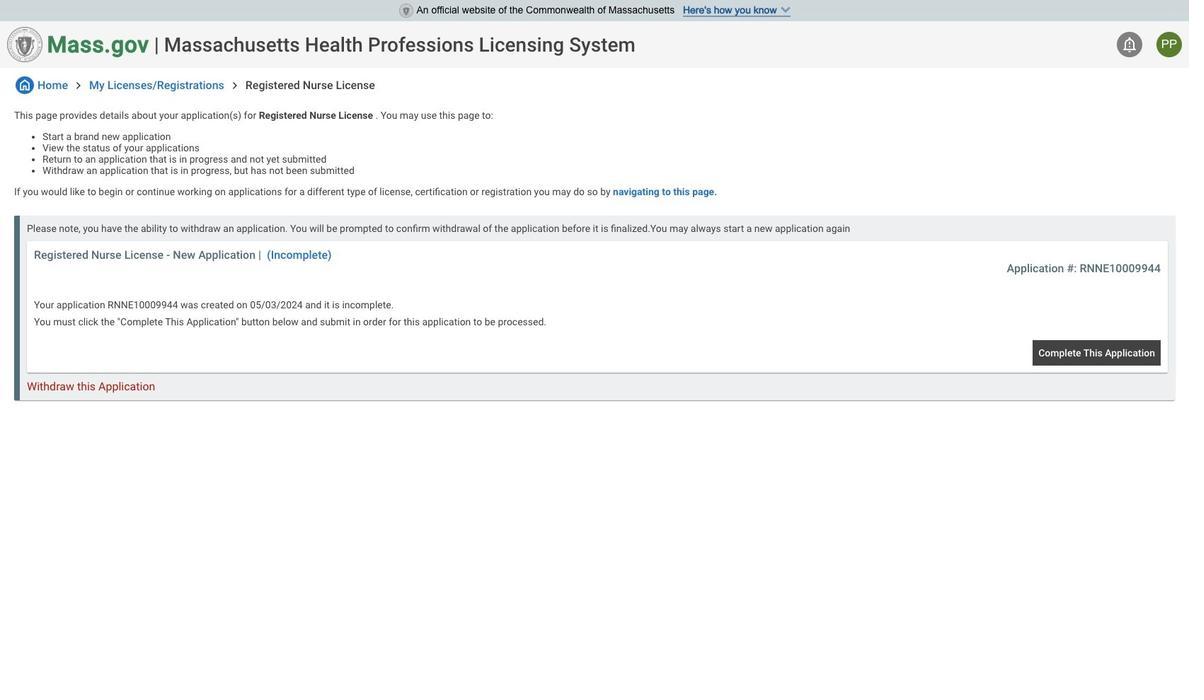 Task type: locate. For each thing, give the bounding box(es) containing it.
heading
[[164, 33, 636, 56]]

massachusetts state seal image
[[7, 27, 42, 62]]

no color image
[[1122, 36, 1139, 53], [16, 76, 34, 94], [72, 79, 86, 93], [228, 79, 242, 93]]



Task type: vqa. For each thing, say whether or not it's contained in the screenshot.
option group
no



Task type: describe. For each thing, give the bounding box(es) containing it.
massachusetts state seal image
[[399, 4, 413, 18]]



